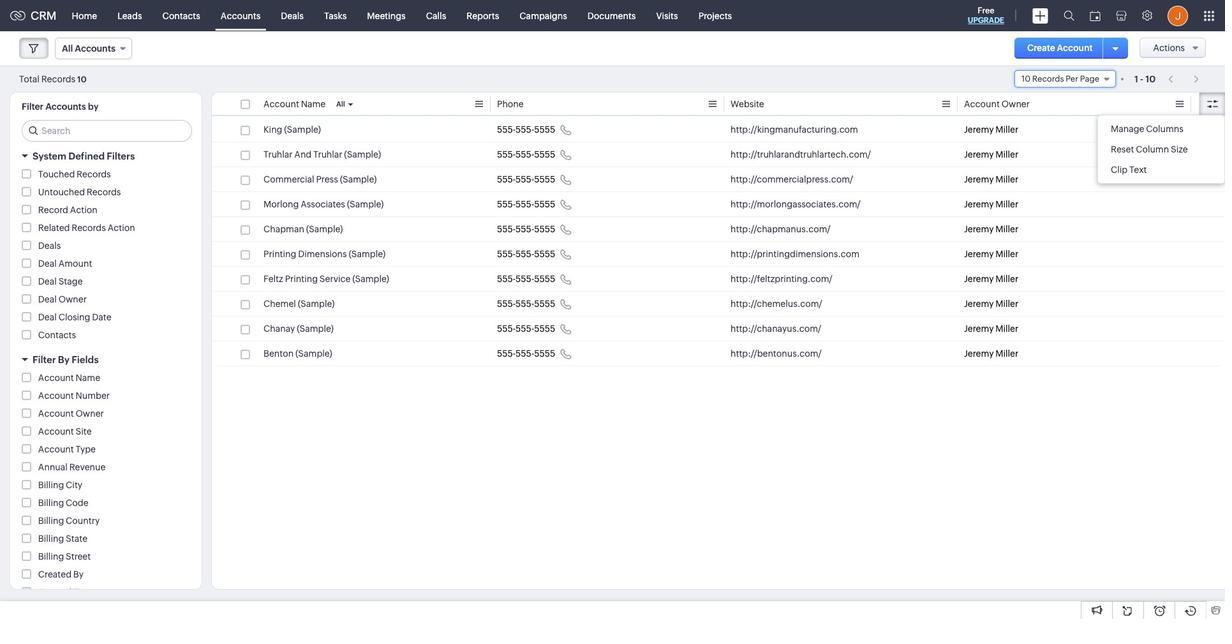 Task type: describe. For each thing, give the bounding box(es) containing it.
billing for billing country
[[38, 516, 64, 526]]

by
[[88, 102, 99, 112]]

1 vertical spatial account owner
[[38, 409, 104, 419]]

total
[[19, 74, 39, 84]]

filter accounts by
[[22, 102, 99, 112]]

closing
[[59, 312, 90, 322]]

related records action
[[38, 223, 135, 233]]

number
[[76, 391, 110, 401]]

printing dimensions (sample) link
[[264, 248, 386, 260]]

billing for billing street
[[38, 552, 64, 562]]

feltz printing service (sample)
[[264, 274, 389, 284]]

0 vertical spatial owner
[[1002, 99, 1030, 109]]

documents link
[[578, 0, 646, 31]]

columns
[[1147, 124, 1184, 134]]

leads
[[118, 11, 142, 21]]

(sample) up and in the left top of the page
[[284, 124, 321, 135]]

create menu element
[[1025, 0, 1057, 31]]

miller for http://commercialpress.com/
[[996, 174, 1019, 185]]

jeremy miller for http://truhlarandtruhlartech.com/
[[965, 149, 1019, 160]]

(sample) up service at left
[[349, 249, 386, 259]]

feltz
[[264, 274, 283, 284]]

visits link
[[646, 0, 689, 31]]

untouched records
[[38, 187, 121, 197]]

http://morlongassociates.com/ link
[[731, 198, 861, 211]]

dimensions
[[298, 249, 347, 259]]

upgrade
[[968, 16, 1005, 25]]

555-555-5555 for chapman (sample)
[[497, 224, 556, 234]]

deal closing date
[[38, 312, 111, 322]]

Search text field
[[22, 121, 192, 141]]

miller for http://kingmanufacturing.com
[[996, 124, 1019, 135]]

555-555-5555 for printing dimensions (sample)
[[497, 249, 556, 259]]

feltz printing service (sample) link
[[264, 273, 389, 285]]

jeremy miller for http://chanayus.com/
[[965, 324, 1019, 334]]

jeremy for http://printingdimensions.com
[[965, 249, 994, 259]]

tasks
[[324, 11, 347, 21]]

untouched
[[38, 187, 85, 197]]

555-555-5555 for king (sample)
[[497, 124, 556, 135]]

city
[[66, 480, 82, 490]]

free upgrade
[[968, 6, 1005, 25]]

reset
[[1112, 144, 1135, 155]]

0 vertical spatial contacts
[[163, 11, 200, 21]]

system
[[33, 151, 66, 162]]

555-555-5555 for benton (sample)
[[497, 349, 556, 359]]

chanay (sample) link
[[264, 322, 334, 335]]

0 horizontal spatial contacts
[[38, 330, 76, 340]]

chapman (sample)
[[264, 224, 343, 234]]

5555 for http://commercialpress.com/
[[535, 174, 556, 185]]

555-555-5555 for chemel (sample)
[[497, 299, 556, 309]]

record action
[[38, 205, 97, 215]]

http://chemelus.com/
[[731, 299, 823, 309]]

chanay
[[264, 324, 295, 334]]

1
[[1135, 74, 1139, 84]]

(sample) down feltz printing service (sample)
[[298, 299, 335, 309]]

555-555-5555 for morlong associates (sample)
[[497, 199, 556, 209]]

http://truhlarandtruhlartech.com/ link
[[731, 148, 871, 161]]

jeremy miller for http://commercialpress.com/
[[965, 174, 1019, 185]]

jeremy for http://feltzprinting.com/
[[965, 274, 994, 284]]

filters
[[107, 151, 135, 162]]

jeremy for http://kingmanufacturing.com
[[965, 124, 994, 135]]

jeremy for http://chemelus.com/
[[965, 299, 994, 309]]

meetings
[[367, 11, 406, 21]]

http://feltzprinting.com/
[[731, 274, 833, 284]]

All Accounts field
[[55, 38, 132, 59]]

system defined filters button
[[10, 145, 202, 167]]

create menu image
[[1033, 8, 1049, 23]]

all for all
[[336, 100, 345, 108]]

5555 for http://truhlarandtruhlartech.com/
[[535, 149, 556, 160]]

revenue
[[69, 462, 106, 472]]

555-555-5555 for feltz printing service (sample)
[[497, 274, 556, 284]]

home
[[72, 11, 97, 21]]

deal owner
[[38, 294, 87, 305]]

http://kingmanufacturing.com link
[[731, 123, 859, 136]]

documents
[[588, 11, 636, 21]]

account type
[[38, 444, 96, 455]]

profile image
[[1168, 5, 1189, 26]]

miller for http://chemelus.com/
[[996, 299, 1019, 309]]

deal for deal amount
[[38, 259, 57, 269]]

miller for http://printingdimensions.com
[[996, 249, 1019, 259]]

(sample) up printing dimensions (sample)
[[306, 224, 343, 234]]

deal stage
[[38, 276, 83, 287]]

stage
[[59, 276, 83, 287]]

http://printingdimensions.com link
[[731, 248, 860, 260]]

search image
[[1064, 10, 1075, 21]]

records for 10
[[1033, 74, 1065, 84]]

555-555-5555 for truhlar and truhlar (sample)
[[497, 149, 556, 160]]

and
[[295, 149, 312, 160]]

per
[[1066, 74, 1079, 84]]

morlong
[[264, 199, 299, 209]]

crm link
[[10, 9, 57, 22]]

clip text
[[1112, 165, 1148, 175]]

touched
[[38, 169, 75, 179]]

account site
[[38, 426, 92, 437]]

by for created
[[73, 570, 84, 580]]

account inside button
[[1058, 43, 1093, 53]]

http://commercialpress.com/
[[731, 174, 854, 185]]

country
[[66, 516, 100, 526]]

jeremy for http://bentonus.com/
[[965, 349, 994, 359]]

http://bentonus.com/
[[731, 349, 822, 359]]

billing for billing code
[[38, 498, 64, 508]]

jeremy for http://chanayus.com/
[[965, 324, 994, 334]]

jeremy for http://morlongassociates.com/
[[965, 199, 994, 209]]

create
[[1028, 43, 1056, 53]]

benton (sample) link
[[264, 347, 332, 360]]

create account button
[[1015, 38, 1106, 59]]

10 for 1 - 10
[[1146, 74, 1156, 84]]

5555 for http://feltzprinting.com/
[[535, 274, 556, 284]]

created time
[[38, 587, 94, 598]]

http://chapmanus.com/ link
[[731, 223, 831, 236]]

name for account number
[[76, 373, 100, 383]]

1 horizontal spatial account owner
[[965, 99, 1030, 109]]

jeremy miller for http://kingmanufacturing.com
[[965, 124, 1019, 135]]

jeremy miller for http://chemelus.com/
[[965, 299, 1019, 309]]

(sample) right press
[[340, 174, 377, 185]]

clip
[[1112, 165, 1128, 175]]

0 vertical spatial accounts
[[221, 11, 261, 21]]

filter for filter accounts by
[[22, 102, 44, 112]]

records for touched
[[77, 169, 111, 179]]

555-555-5555 for chanay (sample)
[[497, 324, 556, 334]]

type
[[76, 444, 96, 455]]

account name for account number
[[38, 373, 100, 383]]

555-555-5555 for commercial press (sample)
[[497, 174, 556, 185]]

http://chanayus.com/
[[731, 324, 822, 334]]

calls
[[426, 11, 446, 21]]

1 truhlar from the left
[[264, 149, 293, 160]]

5555 for http://printingdimensions.com
[[535, 249, 556, 259]]

leads link
[[107, 0, 152, 31]]

jeremy miller for http://feltzprinting.com/
[[965, 274, 1019, 284]]

all accounts
[[62, 43, 115, 54]]

deal for deal owner
[[38, 294, 57, 305]]

filter by fields button
[[10, 349, 202, 371]]

name for all
[[301, 99, 326, 109]]

contacts link
[[152, 0, 211, 31]]

5555 for http://bentonus.com/
[[535, 349, 556, 359]]

created for created by
[[38, 570, 72, 580]]

deal amount
[[38, 259, 92, 269]]

miller for http://bentonus.com/
[[996, 349, 1019, 359]]

miller for http://chanayus.com/
[[996, 324, 1019, 334]]

10 for total records 10
[[77, 74, 87, 84]]

defined
[[68, 151, 105, 162]]



Task type: vqa. For each thing, say whether or not it's contained in the screenshot.
bottom Orders
no



Task type: locate. For each thing, give the bounding box(es) containing it.
by down street at the left bottom of page
[[73, 570, 84, 580]]

8 5555 from the top
[[535, 299, 556, 309]]

deals left tasks
[[281, 11, 304, 21]]

2 vertical spatial owner
[[76, 409, 104, 419]]

records left per
[[1033, 74, 1065, 84]]

1 vertical spatial account name
[[38, 373, 100, 383]]

9 jeremy miller from the top
[[965, 324, 1019, 334]]

crm
[[31, 9, 57, 22]]

by inside dropdown button
[[58, 354, 70, 365]]

projects
[[699, 11, 732, 21]]

http://printingdimensions.com
[[731, 249, 860, 259]]

deal
[[38, 259, 57, 269], [38, 276, 57, 287], [38, 294, 57, 305], [38, 312, 57, 322]]

1 horizontal spatial all
[[336, 100, 345, 108]]

8 miller from the top
[[996, 299, 1019, 309]]

3 555-555-5555 from the top
[[497, 174, 556, 185]]

row group
[[212, 117, 1226, 366]]

records for related
[[72, 223, 106, 233]]

9 jeremy from the top
[[965, 324, 994, 334]]

1 vertical spatial deals
[[38, 241, 61, 251]]

5555 for http://chapmanus.com/
[[535, 224, 556, 234]]

2 billing from the top
[[38, 498, 64, 508]]

code
[[66, 498, 89, 508]]

10 Records Per Page field
[[1015, 70, 1117, 87]]

1 vertical spatial printing
[[285, 274, 318, 284]]

3 miller from the top
[[996, 174, 1019, 185]]

manage columns
[[1112, 124, 1184, 134]]

9 miller from the top
[[996, 324, 1019, 334]]

billing up billing street
[[38, 534, 64, 544]]

by left fields
[[58, 354, 70, 365]]

deal left stage at top
[[38, 276, 57, 287]]

all inside all accounts field
[[62, 43, 73, 54]]

billing for billing city
[[38, 480, 64, 490]]

create account
[[1028, 43, 1093, 53]]

profile element
[[1161, 0, 1196, 31]]

accounts link
[[211, 0, 271, 31]]

time
[[73, 587, 94, 598]]

10 miller from the top
[[996, 349, 1019, 359]]

all up the total records 10
[[62, 43, 73, 54]]

billing code
[[38, 498, 89, 508]]

campaigns link
[[510, 0, 578, 31]]

0 horizontal spatial 10
[[77, 74, 87, 84]]

5555 for http://morlongassociates.com/
[[535, 199, 556, 209]]

2 truhlar from the left
[[314, 149, 343, 160]]

6 jeremy miller from the top
[[965, 249, 1019, 259]]

chemel
[[264, 299, 296, 309]]

1 created from the top
[[38, 570, 72, 580]]

chanay (sample)
[[264, 324, 334, 334]]

jeremy miller for http://printingdimensions.com
[[965, 249, 1019, 259]]

0 vertical spatial created
[[38, 570, 72, 580]]

0 horizontal spatial by
[[58, 354, 70, 365]]

5 billing from the top
[[38, 552, 64, 562]]

1 horizontal spatial by
[[73, 570, 84, 580]]

system defined filters
[[33, 151, 135, 162]]

4 jeremy from the top
[[965, 199, 994, 209]]

555-
[[497, 124, 516, 135], [516, 124, 535, 135], [497, 149, 516, 160], [516, 149, 535, 160], [497, 174, 516, 185], [516, 174, 535, 185], [497, 199, 516, 209], [516, 199, 535, 209], [497, 224, 516, 234], [516, 224, 535, 234], [497, 249, 516, 259], [516, 249, 535, 259], [497, 274, 516, 284], [516, 274, 535, 284], [497, 299, 516, 309], [516, 299, 535, 309], [497, 324, 516, 334], [516, 324, 535, 334], [497, 349, 516, 359], [516, 349, 535, 359]]

1 horizontal spatial truhlar
[[314, 149, 343, 160]]

1 vertical spatial name
[[76, 373, 100, 383]]

billing for billing state
[[38, 534, 64, 544]]

navigation
[[1163, 70, 1207, 88]]

0 vertical spatial printing
[[264, 249, 296, 259]]

0 vertical spatial deals
[[281, 11, 304, 21]]

6 miller from the top
[[996, 249, 1019, 259]]

0 vertical spatial by
[[58, 354, 70, 365]]

6 555-555-5555 from the top
[[497, 249, 556, 259]]

1 horizontal spatial name
[[301, 99, 326, 109]]

2 jeremy miller from the top
[[965, 149, 1019, 160]]

6 jeremy from the top
[[965, 249, 994, 259]]

owner
[[1002, 99, 1030, 109], [59, 294, 87, 305], [76, 409, 104, 419]]

contacts right "leads" link
[[163, 11, 200, 21]]

accounts for all accounts
[[75, 43, 115, 54]]

filter left fields
[[33, 354, 56, 365]]

5555
[[535, 124, 556, 135], [535, 149, 556, 160], [535, 174, 556, 185], [535, 199, 556, 209], [535, 224, 556, 234], [535, 249, 556, 259], [535, 274, 556, 284], [535, 299, 556, 309], [535, 324, 556, 334], [535, 349, 556, 359]]

associates
[[301, 199, 345, 209]]

name down fields
[[76, 373, 100, 383]]

reports link
[[457, 0, 510, 31]]

reset column size
[[1112, 144, 1189, 155]]

1 vertical spatial accounts
[[75, 43, 115, 54]]

records up 'filter accounts by'
[[41, 74, 75, 84]]

filter down total
[[22, 102, 44, 112]]

3 billing from the top
[[38, 516, 64, 526]]

account name up king (sample)
[[264, 99, 326, 109]]

0 horizontal spatial all
[[62, 43, 73, 54]]

0 horizontal spatial account name
[[38, 373, 100, 383]]

accounts down home
[[75, 43, 115, 54]]

8 555-555-5555 from the top
[[497, 299, 556, 309]]

0 horizontal spatial account owner
[[38, 409, 104, 419]]

1 - 10
[[1135, 74, 1156, 84]]

1 555-555-5555 from the top
[[497, 124, 556, 135]]

by
[[58, 354, 70, 365], [73, 570, 84, 580]]

1 billing from the top
[[38, 480, 64, 490]]

projects link
[[689, 0, 743, 31]]

1 horizontal spatial action
[[108, 223, 135, 233]]

2 horizontal spatial 10
[[1146, 74, 1156, 84]]

touched records
[[38, 169, 111, 179]]

annual
[[38, 462, 68, 472]]

all up truhlar and truhlar (sample)
[[336, 100, 345, 108]]

commercial press (sample) link
[[264, 173, 377, 186]]

5 miller from the top
[[996, 224, 1019, 234]]

2 miller from the top
[[996, 149, 1019, 160]]

action down untouched records
[[108, 223, 135, 233]]

10 inside the total records 10
[[77, 74, 87, 84]]

4 billing from the top
[[38, 534, 64, 544]]

tasks link
[[314, 0, 357, 31]]

4 jeremy miller from the top
[[965, 199, 1019, 209]]

date
[[92, 312, 111, 322]]

1 horizontal spatial contacts
[[163, 11, 200, 21]]

1 vertical spatial created
[[38, 587, 72, 598]]

all for all accounts
[[62, 43, 73, 54]]

10 5555 from the top
[[535, 349, 556, 359]]

account name up account number
[[38, 373, 100, 383]]

printing down chapman
[[264, 249, 296, 259]]

deals
[[281, 11, 304, 21], [38, 241, 61, 251]]

deal for deal stage
[[38, 276, 57, 287]]

http://feltzprinting.com/ link
[[731, 273, 833, 285]]

accounts left by
[[45, 102, 86, 112]]

miller for http://feltzprinting.com/
[[996, 274, 1019, 284]]

0 horizontal spatial name
[[76, 373, 100, 383]]

benton (sample)
[[264, 349, 332, 359]]

10 jeremy miller from the top
[[965, 349, 1019, 359]]

1 jeremy miller from the top
[[965, 124, 1019, 135]]

0 horizontal spatial truhlar
[[264, 149, 293, 160]]

search element
[[1057, 0, 1083, 31]]

5555 for http://chanayus.com/
[[535, 324, 556, 334]]

deal down deal owner
[[38, 312, 57, 322]]

10 555-555-5555 from the top
[[497, 349, 556, 359]]

2 created from the top
[[38, 587, 72, 598]]

10 down 'all accounts'
[[77, 74, 87, 84]]

5 5555 from the top
[[535, 224, 556, 234]]

1 vertical spatial all
[[336, 100, 345, 108]]

1 vertical spatial action
[[108, 223, 135, 233]]

filter inside filter by fields dropdown button
[[33, 354, 56, 365]]

4 deal from the top
[[38, 312, 57, 322]]

calendar image
[[1090, 11, 1101, 21]]

account number
[[38, 391, 110, 401]]

truhlar up press
[[314, 149, 343, 160]]

8 jeremy from the top
[[965, 299, 994, 309]]

2 5555 from the top
[[535, 149, 556, 160]]

1 vertical spatial filter
[[33, 354, 56, 365]]

morlong associates (sample)
[[264, 199, 384, 209]]

9 555-555-5555 from the top
[[497, 324, 556, 334]]

king (sample) link
[[264, 123, 321, 136]]

0 horizontal spatial deals
[[38, 241, 61, 251]]

billing up billing state
[[38, 516, 64, 526]]

2 jeremy from the top
[[965, 149, 994, 160]]

by for filter
[[58, 354, 70, 365]]

jeremy for http://truhlarandtruhlartech.com/
[[965, 149, 994, 160]]

4 5555 from the top
[[535, 199, 556, 209]]

deal down deal stage
[[38, 294, 57, 305]]

jeremy miller
[[965, 124, 1019, 135], [965, 149, 1019, 160], [965, 174, 1019, 185], [965, 199, 1019, 209], [965, 224, 1019, 234], [965, 249, 1019, 259], [965, 274, 1019, 284], [965, 299, 1019, 309], [965, 324, 1019, 334], [965, 349, 1019, 359]]

http://kingmanufacturing.com
[[731, 124, 859, 135]]

4 555-555-5555 from the top
[[497, 199, 556, 209]]

printing
[[264, 249, 296, 259], [285, 274, 318, 284]]

deal up deal stage
[[38, 259, 57, 269]]

jeremy for http://chapmanus.com/
[[965, 224, 994, 234]]

5555 for http://chemelus.com/
[[535, 299, 556, 309]]

1 vertical spatial owner
[[59, 294, 87, 305]]

6 5555 from the top
[[535, 249, 556, 259]]

1 horizontal spatial 10
[[1022, 74, 1031, 84]]

1 5555 from the top
[[535, 124, 556, 135]]

record
[[38, 205, 68, 215]]

deal for deal closing date
[[38, 312, 57, 322]]

chemel (sample) link
[[264, 298, 335, 310]]

deals down the related
[[38, 241, 61, 251]]

(sample) down chanay (sample) link
[[296, 349, 332, 359]]

account name
[[264, 99, 326, 109], [38, 373, 100, 383]]

size
[[1172, 144, 1189, 155]]

7 5555 from the top
[[535, 274, 556, 284]]

name up king (sample)
[[301, 99, 326, 109]]

truhlar and truhlar (sample)
[[264, 149, 381, 160]]

truhlar left and in the left top of the page
[[264, 149, 293, 160]]

jeremy miller for http://chapmanus.com/
[[965, 224, 1019, 234]]

jeremy for http://commercialpress.com/
[[965, 174, 994, 185]]

10 right -
[[1146, 74, 1156, 84]]

press
[[316, 174, 338, 185]]

(sample) up commercial press (sample)
[[344, 149, 381, 160]]

5 jeremy from the top
[[965, 224, 994, 234]]

(sample) right the associates
[[347, 199, 384, 209]]

2 deal from the top
[[38, 276, 57, 287]]

chapman (sample) link
[[264, 223, 343, 236]]

name
[[301, 99, 326, 109], [76, 373, 100, 383]]

miller
[[996, 124, 1019, 135], [996, 149, 1019, 160], [996, 174, 1019, 185], [996, 199, 1019, 209], [996, 224, 1019, 234], [996, 249, 1019, 259], [996, 274, 1019, 284], [996, 299, 1019, 309], [996, 324, 1019, 334], [996, 349, 1019, 359]]

9 5555 from the top
[[535, 324, 556, 334]]

campaigns
[[520, 11, 567, 21]]

contacts down closing
[[38, 330, 76, 340]]

billing
[[38, 480, 64, 490], [38, 498, 64, 508], [38, 516, 64, 526], [38, 534, 64, 544], [38, 552, 64, 562]]

3 jeremy miller from the top
[[965, 174, 1019, 185]]

10 jeremy from the top
[[965, 349, 994, 359]]

2 555-555-5555 from the top
[[497, 149, 556, 160]]

total records 10
[[19, 74, 87, 84]]

records for untouched
[[87, 187, 121, 197]]

account name for all
[[264, 99, 326, 109]]

miller for http://truhlarandtruhlartech.com/
[[996, 149, 1019, 160]]

site
[[76, 426, 92, 437]]

records down defined
[[77, 169, 111, 179]]

owner up closing
[[59, 294, 87, 305]]

jeremy miller for http://morlongassociates.com/
[[965, 199, 1019, 209]]

5 555-555-5555 from the top
[[497, 224, 556, 234]]

1 deal from the top
[[38, 259, 57, 269]]

0 vertical spatial filter
[[22, 102, 44, 112]]

benton
[[264, 349, 294, 359]]

10 inside field
[[1022, 74, 1031, 84]]

0 vertical spatial action
[[70, 205, 97, 215]]

1 horizontal spatial deals
[[281, 11, 304, 21]]

created
[[38, 570, 72, 580], [38, 587, 72, 598]]

10 records per page
[[1022, 74, 1100, 84]]

billing city
[[38, 480, 82, 490]]

7 555-555-5555 from the top
[[497, 274, 556, 284]]

billing up created by
[[38, 552, 64, 562]]

1 jeremy from the top
[[965, 124, 994, 135]]

(sample) down chemel (sample)
[[297, 324, 334, 334]]

8 jeremy miller from the top
[[965, 299, 1019, 309]]

column
[[1137, 144, 1170, 155]]

1 horizontal spatial account name
[[264, 99, 326, 109]]

king
[[264, 124, 282, 135]]

visits
[[657, 11, 678, 21]]

2 vertical spatial accounts
[[45, 102, 86, 112]]

filter
[[22, 102, 44, 112], [33, 354, 56, 365]]

commercial press (sample)
[[264, 174, 377, 185]]

accounts inside field
[[75, 43, 115, 54]]

http://commercialpress.com/ link
[[731, 173, 854, 186]]

7 jeremy from the top
[[965, 274, 994, 284]]

street
[[66, 552, 91, 562]]

jeremy miller for http://bentonus.com/
[[965, 349, 1019, 359]]

created down created by
[[38, 587, 72, 598]]

1 miller from the top
[[996, 124, 1019, 135]]

7 jeremy miller from the top
[[965, 274, 1019, 284]]

5555 for http://kingmanufacturing.com
[[535, 124, 556, 135]]

1 vertical spatial contacts
[[38, 330, 76, 340]]

0 vertical spatial all
[[62, 43, 73, 54]]

0 vertical spatial account owner
[[965, 99, 1030, 109]]

10 down create
[[1022, 74, 1031, 84]]

records inside field
[[1033, 74, 1065, 84]]

555-555-5555
[[497, 124, 556, 135], [497, 149, 556, 160], [497, 174, 556, 185], [497, 199, 556, 209], [497, 224, 556, 234], [497, 249, 556, 259], [497, 274, 556, 284], [497, 299, 556, 309], [497, 324, 556, 334], [497, 349, 556, 359]]

3 deal from the top
[[38, 294, 57, 305]]

4 miller from the top
[[996, 199, 1019, 209]]

records down record action
[[72, 223, 106, 233]]

fields
[[72, 354, 99, 365]]

row group containing king (sample)
[[212, 117, 1226, 366]]

printing dimensions (sample)
[[264, 249, 386, 259]]

0 horizontal spatial action
[[70, 205, 97, 215]]

records for total
[[41, 74, 75, 84]]

records down touched records
[[87, 187, 121, 197]]

billing country
[[38, 516, 100, 526]]

0 vertical spatial account name
[[264, 99, 326, 109]]

all
[[62, 43, 73, 54], [336, 100, 345, 108]]

http://chemelus.com/ link
[[731, 298, 823, 310]]

morlong associates (sample) link
[[264, 198, 384, 211]]

action up the related records action
[[70, 205, 97, 215]]

5 jeremy miller from the top
[[965, 224, 1019, 234]]

deals link
[[271, 0, 314, 31]]

accounts for filter accounts by
[[45, 102, 86, 112]]

3 jeremy from the top
[[965, 174, 994, 185]]

(sample) right service at left
[[353, 274, 389, 284]]

billing down "billing city"
[[38, 498, 64, 508]]

miller for http://morlongassociates.com/
[[996, 199, 1019, 209]]

1 vertical spatial by
[[73, 570, 84, 580]]

3 5555 from the top
[[535, 174, 556, 185]]

page
[[1081, 74, 1100, 84]]

10
[[1146, 74, 1156, 84], [1022, 74, 1031, 84], [77, 74, 87, 84]]

7 miller from the top
[[996, 274, 1019, 284]]

billing down annual
[[38, 480, 64, 490]]

amount
[[59, 259, 92, 269]]

owner down 10 records per page
[[1002, 99, 1030, 109]]

created down billing street
[[38, 570, 72, 580]]

phone
[[497, 99, 524, 109]]

accounts left deals link
[[221, 11, 261, 21]]

account
[[1058, 43, 1093, 53], [264, 99, 299, 109], [965, 99, 1000, 109], [38, 373, 74, 383], [38, 391, 74, 401], [38, 409, 74, 419], [38, 426, 74, 437], [38, 444, 74, 455]]

filter for filter by fields
[[33, 354, 56, 365]]

printing up chemel (sample) link
[[285, 274, 318, 284]]

created for created time
[[38, 587, 72, 598]]

billing state
[[38, 534, 88, 544]]

owner down number
[[76, 409, 104, 419]]

state
[[66, 534, 88, 544]]

0 vertical spatial name
[[301, 99, 326, 109]]

miller for http://chapmanus.com/
[[996, 224, 1019, 234]]

meetings link
[[357, 0, 416, 31]]

created by
[[38, 570, 84, 580]]



